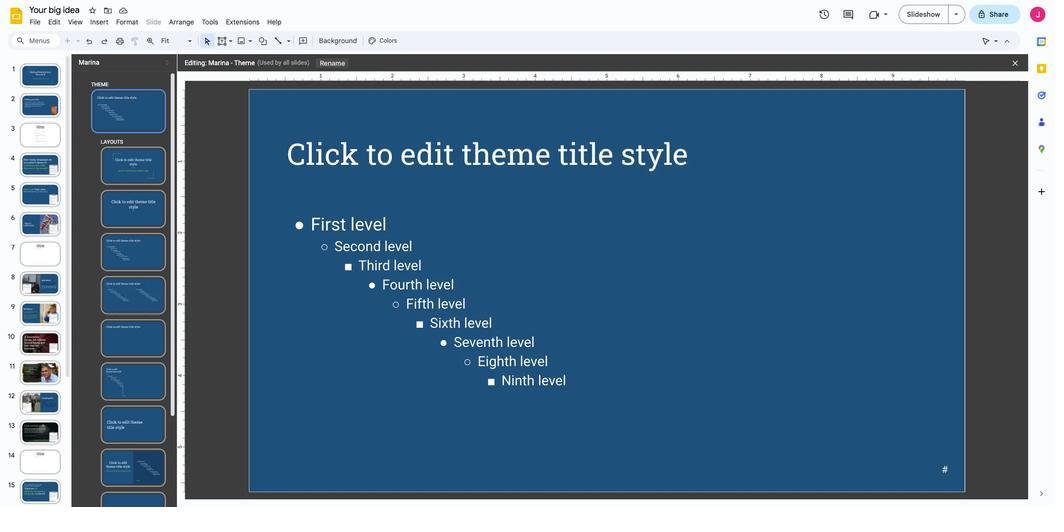 Task type: locate. For each thing, give the bounding box(es) containing it.
shape image
[[257, 34, 268, 47]]

edit
[[48, 18, 60, 26]]

arrange menu item
[[165, 16, 198, 28]]

Star checkbox
[[86, 4, 99, 17]]

extensions menu item
[[222, 16, 263, 28]]

0 horizontal spatial marina
[[79, 59, 99, 66]]

application
[[0, 0, 1055, 507]]

all
[[283, 59, 289, 66]]

file menu item
[[26, 16, 44, 28]]

main toolbar
[[35, 0, 400, 424]]

marina down new slide with layout image
[[79, 59, 99, 66]]

edit menu item
[[44, 16, 64, 28]]

slide
[[146, 18, 161, 26]]

editing: marina - theme (used by all slides)
[[185, 59, 309, 67]]

tools menu item
[[198, 16, 222, 28]]

application containing slideshow
[[0, 0, 1055, 507]]

menu bar inside menu bar banner
[[26, 12, 285, 28]]

menu bar
[[26, 12, 285, 28]]

marina left -
[[208, 59, 229, 67]]

rename button
[[315, 58, 350, 69]]

background button
[[315, 34, 361, 48]]

marina inside option
[[79, 59, 99, 66]]

slides)
[[291, 59, 309, 66]]

marina
[[79, 59, 99, 66], [208, 59, 229, 67]]

view other themes list box
[[75, 56, 172, 70]]

menu bar containing file
[[26, 12, 285, 28]]

format
[[116, 18, 138, 26]]

tab list
[[1028, 28, 1055, 481]]

format menu item
[[112, 16, 142, 28]]

presentation options image
[[954, 13, 958, 15]]

colors
[[380, 37, 397, 44]]

marina option
[[79, 56, 163, 69]]

Zoom text field
[[160, 34, 187, 47]]

view menu item
[[64, 16, 86, 28]]

extensions
[[226, 18, 260, 26]]

menu bar banner
[[0, 0, 1055, 507]]

by
[[275, 59, 281, 66]]



Task type: describe. For each thing, give the bounding box(es) containing it.
share button
[[969, 5, 1021, 24]]

insert
[[90, 18, 108, 26]]

Zoom field
[[158, 34, 196, 48]]

editing:
[[185, 59, 207, 67]]

select line image
[[284, 35, 291, 38]]

Menus field
[[12, 34, 60, 47]]

arrange
[[169, 18, 194, 26]]

1 horizontal spatial marina
[[208, 59, 229, 67]]

slide menu item
[[146, 18, 161, 26]]

insert menu item
[[86, 16, 112, 28]]

slideshow
[[907, 10, 940, 19]]

background
[[319, 36, 357, 45]]

colors button
[[366, 34, 399, 48]]

tools
[[202, 18, 218, 26]]

(used
[[257, 59, 274, 66]]

new slide with layout image
[[74, 35, 80, 38]]

view
[[68, 18, 83, 26]]

theme
[[234, 59, 255, 67]]

-
[[231, 59, 233, 67]]

Rename text field
[[26, 4, 85, 15]]

rename
[[320, 59, 345, 68]]

share
[[990, 10, 1009, 19]]

tab list inside menu bar banner
[[1028, 28, 1055, 481]]

file
[[30, 18, 41, 26]]

help menu item
[[263, 16, 285, 28]]

mode and view toolbar
[[978, 31, 1015, 50]]

slideshow button
[[899, 5, 948, 24]]

help
[[267, 18, 282, 26]]



Task type: vqa. For each thing, say whether or not it's contained in the screenshot.
Big
no



